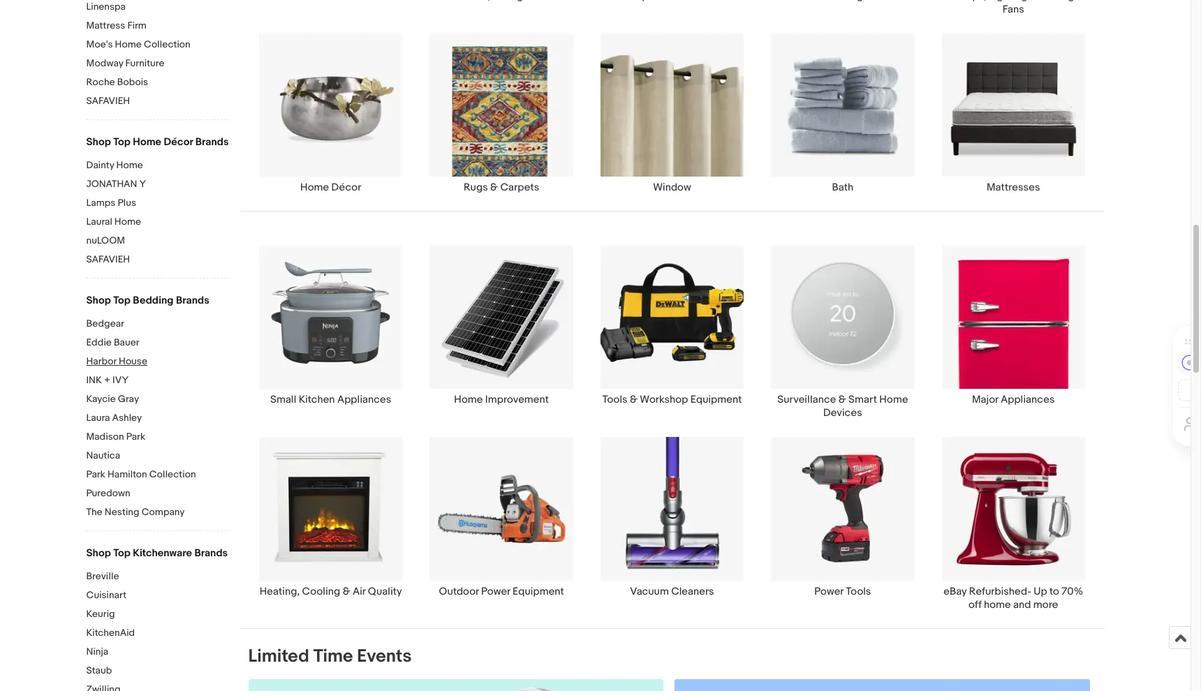 Task type: describe. For each thing, give the bounding box(es) containing it.
& for rugs & carpets
[[490, 181, 498, 194]]

tools & workshop equipment link
[[587, 245, 758, 420]]

breville
[[86, 571, 119, 582]]

small kitchen appliances link
[[245, 245, 416, 420]]

laural home link
[[86, 216, 229, 229]]

nuloom
[[86, 235, 125, 247]]

& for surveillance & smart home devices
[[839, 393, 846, 407]]

0 horizontal spatial tools
[[602, 393, 628, 407]]

top for home
[[113, 135, 131, 149]]

bedgear link
[[86, 318, 229, 331]]

window
[[653, 181, 691, 194]]

cuisinart link
[[86, 589, 229, 603]]

carpets
[[500, 181, 539, 194]]

major
[[972, 393, 998, 407]]

air
[[353, 585, 366, 598]]

shop for shop top bedding brands
[[86, 294, 111, 307]]

1 horizontal spatial décor
[[331, 181, 361, 194]]

rugs & carpets
[[464, 181, 539, 194]]

moe's
[[86, 38, 113, 50]]

& inside "lamps, lighting & ceiling fans"
[[1030, 0, 1038, 3]]

top for bedding
[[113, 294, 131, 307]]

roche
[[86, 76, 115, 88]]

2 power from the left
[[814, 585, 844, 598]]

dainty home link
[[86, 159, 229, 172]]

kaycie
[[86, 393, 116, 405]]

lamps
[[86, 197, 116, 209]]

home
[[984, 598, 1011, 612]]

kitchenaid
[[86, 627, 135, 639]]

safavieh link for safavieh
[[86, 254, 229, 267]]

rugs & carpets link
[[416, 33, 587, 194]]

fans
[[1003, 3, 1024, 16]]

laural
[[86, 216, 112, 228]]

appliances inside "small kitchen appliances" link
[[337, 393, 391, 407]]

linenspa
[[86, 1, 126, 13]]

and
[[1013, 598, 1031, 612]]

small kitchen appliances
[[270, 393, 391, 407]]

outdoor power equipment link
[[416, 437, 587, 612]]

linenspa mattress firm moe's home collection modway furniture roche bobois safavieh
[[86, 1, 190, 107]]

70%
[[1062, 585, 1083, 598]]

mattresses link
[[928, 33, 1099, 194]]

hamilton
[[108, 469, 147, 480]]

ebay refurbished- up to 70% off home and more link
[[928, 437, 1099, 612]]

more
[[1033, 598, 1058, 612]]

power tools
[[814, 585, 871, 598]]

improvement
[[485, 393, 549, 407]]

nuloom link
[[86, 235, 229, 248]]

keurig
[[86, 608, 115, 620]]

firm
[[127, 20, 147, 31]]

major appliances
[[972, 393, 1055, 407]]

lighting
[[989, 0, 1028, 3]]

house
[[119, 355, 147, 367]]

+
[[104, 374, 110, 386]]

modway
[[86, 57, 123, 69]]

jonathan y link
[[86, 178, 229, 191]]

bedgear
[[86, 318, 124, 330]]

company
[[142, 506, 185, 518]]

the
[[86, 506, 102, 518]]

top for kitchenware
[[113, 547, 131, 560]]

appliances inside major appliances link
[[1001, 393, 1055, 407]]

safavieh inside 'dainty home jonathan y lamps plus laural home nuloom safavieh'
[[86, 254, 130, 265]]

collection inside the 'linenspa mattress firm moe's home collection modway furniture roche bobois safavieh'
[[144, 38, 190, 50]]

collection inside bedgear eddie bauer harbor house ink + ivy kaycie gray laura ashley madison park nautica park hamilton collection puredown the nesting company
[[149, 469, 196, 480]]

up
[[1034, 585, 1047, 598]]

off
[[969, 598, 982, 612]]

time
[[313, 646, 353, 667]]

modway furniture link
[[86, 57, 229, 71]]

ink + ivy link
[[86, 374, 229, 388]]

outdoor power equipment
[[439, 585, 564, 598]]

bath link
[[758, 33, 928, 194]]

gray
[[118, 393, 139, 405]]

rugs
[[464, 181, 488, 194]]

equipment inside 'tools & workshop equipment' link
[[690, 393, 742, 407]]

1 horizontal spatial park
[[126, 431, 145, 443]]

puredown link
[[86, 487, 229, 501]]

vacuum
[[630, 585, 669, 598]]

0 horizontal spatial park
[[86, 469, 105, 480]]

0 vertical spatial brands
[[195, 135, 229, 149]]

cleaners
[[671, 585, 714, 598]]

eddie
[[86, 337, 112, 348]]

outdoor
[[439, 585, 479, 598]]

madison
[[86, 431, 124, 443]]

safavieh inside the 'linenspa mattress firm moe's home collection modway furniture roche bobois safavieh'
[[86, 95, 130, 107]]

roche bobois link
[[86, 76, 229, 89]]

1 vertical spatial tools
[[846, 585, 871, 598]]

surveillance
[[777, 393, 836, 407]]

smart
[[849, 393, 877, 407]]

home décor
[[300, 181, 361, 194]]

window link
[[587, 33, 758, 194]]



Task type: vqa. For each thing, say whether or not it's contained in the screenshot.
left 'Décor'
yes



Task type: locate. For each thing, give the bounding box(es) containing it.
1 vertical spatial collection
[[149, 469, 196, 480]]

top up dainty
[[113, 135, 131, 149]]

cuisinart
[[86, 589, 127, 601]]

safavieh down nuloom on the left of page
[[86, 254, 130, 265]]

2 shop from the top
[[86, 294, 111, 307]]

None text field
[[248, 679, 664, 691], [675, 679, 1090, 691], [248, 679, 664, 691], [675, 679, 1090, 691]]

1 vertical spatial park
[[86, 469, 105, 480]]

1 power from the left
[[481, 585, 510, 598]]

park down ashley at the bottom of the page
[[126, 431, 145, 443]]

top
[[113, 135, 131, 149], [113, 294, 131, 307], [113, 547, 131, 560]]

& left workshop
[[630, 393, 638, 407]]

dainty home jonathan y lamps plus laural home nuloom safavieh
[[86, 159, 146, 265]]

dainty
[[86, 159, 114, 171]]

safavieh down roche
[[86, 95, 130, 107]]

major appliances link
[[928, 245, 1099, 420]]

brands right kitchenware
[[194, 547, 228, 560]]

0 vertical spatial park
[[126, 431, 145, 443]]

surveillance & smart home devices
[[777, 393, 908, 420]]

heating, cooling & air quality link
[[245, 437, 416, 612]]

& left air
[[343, 585, 350, 598]]

appliances right kitchen
[[337, 393, 391, 407]]

laura ashley link
[[86, 412, 229, 425]]

1 vertical spatial top
[[113, 294, 131, 307]]

home inside the home improvement link
[[454, 393, 483, 407]]

ninja
[[86, 646, 108, 658]]

2 safavieh link from the top
[[86, 254, 229, 267]]

quality
[[368, 585, 402, 598]]

harbor
[[86, 355, 117, 367]]

shop top home décor brands
[[86, 135, 229, 149]]

ink
[[86, 374, 102, 386]]

3 top from the top
[[113, 547, 131, 560]]

breville link
[[86, 571, 229, 584]]

shop up dainty
[[86, 135, 111, 149]]

keurig link
[[86, 608, 229, 622]]

safavieh link for bobois
[[86, 95, 229, 108]]

1 vertical spatial equipment
[[513, 585, 564, 598]]

bobois
[[117, 76, 148, 88]]

cooling
[[302, 585, 340, 598]]

shop up bedgear
[[86, 294, 111, 307]]

brands for shop top kitchenware brands
[[194, 547, 228, 560]]

shop for shop top kitchenware brands
[[86, 547, 111, 560]]

staub
[[86, 665, 112, 677]]

collection
[[144, 38, 190, 50], [149, 469, 196, 480]]

ninja link
[[86, 646, 229, 659]]

home improvement
[[454, 393, 549, 407]]

& right rugs
[[490, 181, 498, 194]]

top up breville
[[113, 547, 131, 560]]

breville cuisinart keurig kitchenaid ninja staub
[[86, 571, 135, 677]]

1 vertical spatial brands
[[176, 294, 209, 307]]

lamps,
[[953, 0, 987, 3]]

& right fans
[[1030, 0, 1038, 3]]

equipment
[[690, 393, 742, 407], [513, 585, 564, 598]]

home inside surveillance & smart home devices
[[879, 393, 908, 407]]

power tools link
[[758, 437, 928, 612]]

harbor house link
[[86, 355, 229, 369]]

shop for shop top home décor brands
[[86, 135, 111, 149]]

1 shop from the top
[[86, 135, 111, 149]]

shop up breville
[[86, 547, 111, 560]]

1 horizontal spatial power
[[814, 585, 844, 598]]

0 vertical spatial collection
[[144, 38, 190, 50]]

brands up dainty home link
[[195, 135, 229, 149]]

ebay refurbished- up to 70% off home and more
[[944, 585, 1083, 612]]

linenspa link
[[86, 1, 229, 14]]

home improvement link
[[416, 245, 587, 420]]

0 vertical spatial shop
[[86, 135, 111, 149]]

park down nautica
[[86, 469, 105, 480]]

home inside the 'linenspa mattress firm moe's home collection modway furniture roche bobois safavieh'
[[115, 38, 142, 50]]

2 vertical spatial top
[[113, 547, 131, 560]]

nautica
[[86, 450, 120, 462]]

equipment inside outdoor power equipment link
[[513, 585, 564, 598]]

furniture
[[125, 57, 164, 69]]

0 vertical spatial décor
[[164, 135, 193, 149]]

kitchen
[[299, 393, 335, 407]]

lamps plus link
[[86, 197, 229, 210]]

0 vertical spatial top
[[113, 135, 131, 149]]

jonathan
[[86, 178, 137, 190]]

2 safavieh from the top
[[86, 254, 130, 265]]

0 vertical spatial tools
[[602, 393, 628, 407]]

1 appliances from the left
[[337, 393, 391, 407]]

limited
[[248, 646, 309, 667]]

1 safavieh link from the top
[[86, 95, 229, 108]]

2 vertical spatial shop
[[86, 547, 111, 560]]

home inside home décor link
[[300, 181, 329, 194]]

shop
[[86, 135, 111, 149], [86, 294, 111, 307], [86, 547, 111, 560]]

0 horizontal spatial décor
[[164, 135, 193, 149]]

safavieh link
[[86, 95, 229, 108], [86, 254, 229, 267]]

1 vertical spatial décor
[[331, 181, 361, 194]]

2 vertical spatial brands
[[194, 547, 228, 560]]

bedding
[[133, 294, 174, 307]]

1 top from the top
[[113, 135, 131, 149]]

vacuum cleaners
[[630, 585, 714, 598]]

2 appliances from the left
[[1001, 393, 1055, 407]]

ceiling
[[1040, 0, 1074, 3]]

0 horizontal spatial appliances
[[337, 393, 391, 407]]

brands right bedding
[[176, 294, 209, 307]]

0 vertical spatial equipment
[[690, 393, 742, 407]]

surveillance & smart home devices link
[[758, 245, 928, 420]]

workshop
[[640, 393, 688, 407]]

1 vertical spatial shop
[[86, 294, 111, 307]]

limited time events
[[248, 646, 412, 667]]

eddie bauer link
[[86, 337, 229, 350]]

1 safavieh from the top
[[86, 95, 130, 107]]

& inside surveillance & smart home devices
[[839, 393, 846, 407]]

tools & workshop equipment
[[602, 393, 742, 407]]

& left smart
[[839, 393, 846, 407]]

kitchenware
[[133, 547, 192, 560]]

0 vertical spatial safavieh
[[86, 95, 130, 107]]

heating, cooling & air quality
[[260, 585, 402, 598]]

madison park link
[[86, 431, 229, 444]]

bedgear eddie bauer harbor house ink + ivy kaycie gray laura ashley madison park nautica park hamilton collection puredown the nesting company
[[86, 318, 196, 518]]

laura
[[86, 412, 110, 424]]

lamps, lighting & ceiling fans
[[953, 0, 1074, 16]]

collection down nautica link
[[149, 469, 196, 480]]

1 vertical spatial safavieh
[[86, 254, 130, 265]]

1 horizontal spatial appliances
[[1001, 393, 1055, 407]]

0 horizontal spatial equipment
[[513, 585, 564, 598]]

0 vertical spatial safavieh link
[[86, 95, 229, 108]]

tools
[[602, 393, 628, 407], [846, 585, 871, 598]]

0 horizontal spatial power
[[481, 585, 510, 598]]

1 horizontal spatial tools
[[846, 585, 871, 598]]

mattresses
[[987, 181, 1040, 194]]

1 vertical spatial safavieh link
[[86, 254, 229, 267]]

3 shop from the top
[[86, 547, 111, 560]]

heating,
[[260, 585, 300, 598]]

kitchenaid link
[[86, 627, 229, 640]]

devices
[[823, 407, 862, 420]]

safavieh link down the nuloom link
[[86, 254, 229, 267]]

nesting
[[105, 506, 139, 518]]

1 horizontal spatial equipment
[[690, 393, 742, 407]]

bath
[[832, 181, 854, 194]]

bauer
[[114, 337, 139, 348]]

appliances right major
[[1001, 393, 1055, 407]]

refurbished-
[[969, 585, 1031, 598]]

puredown
[[86, 487, 130, 499]]

vacuum cleaners link
[[587, 437, 758, 612]]

nautica link
[[86, 450, 229, 463]]

staub link
[[86, 665, 229, 678]]

collection down the mattress firm link
[[144, 38, 190, 50]]

plus
[[118, 197, 136, 209]]

park
[[126, 431, 145, 443], [86, 469, 105, 480]]

brands for shop top bedding brands
[[176, 294, 209, 307]]

to
[[1050, 585, 1059, 598]]

top up bedgear
[[113, 294, 131, 307]]

lamps, lighting & ceiling fans link
[[928, 0, 1099, 16]]

2 top from the top
[[113, 294, 131, 307]]

& for tools & workshop equipment
[[630, 393, 638, 407]]

safavieh link down the roche bobois link
[[86, 95, 229, 108]]



